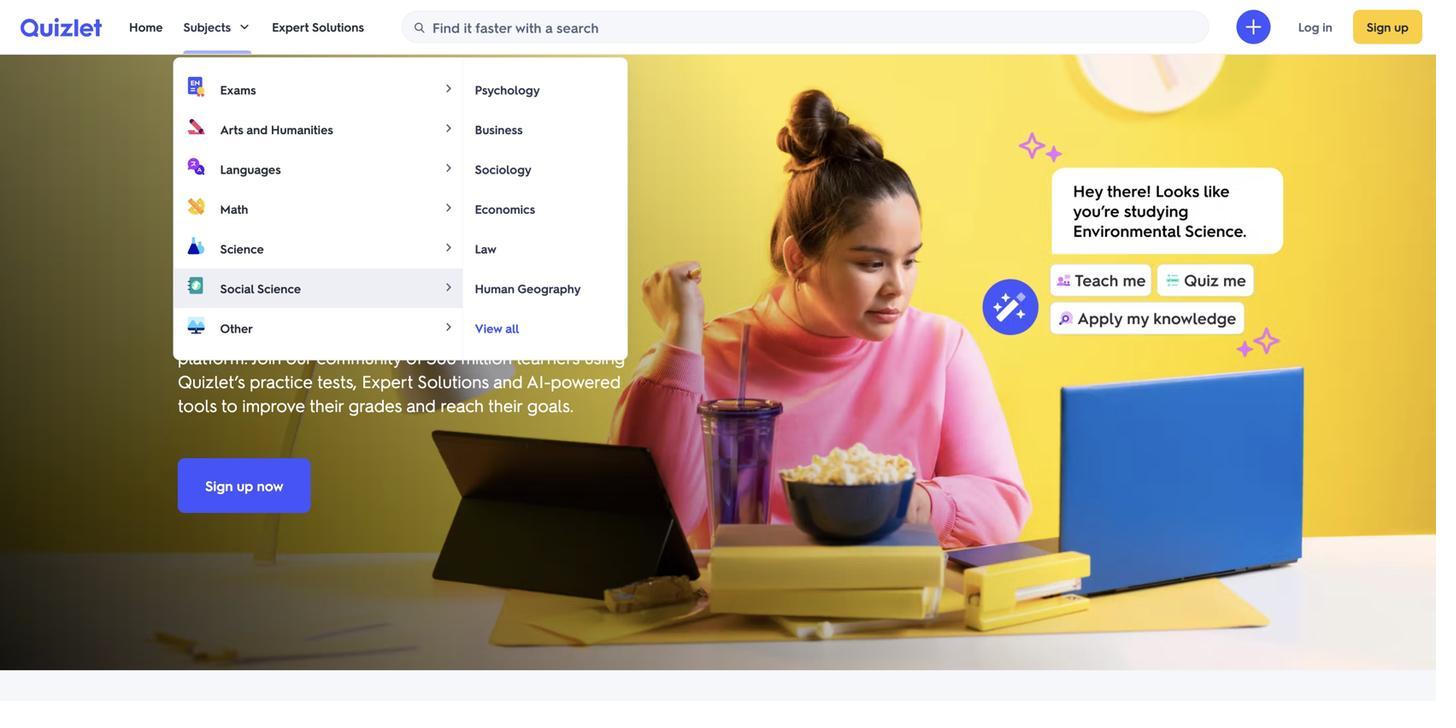Task type: describe. For each thing, give the bounding box(es) containing it.
human
[[475, 281, 515, 296]]

practice
[[250, 370, 313, 393]]

humanities
[[271, 122, 333, 137]]

dialog containing exams
[[173, 57, 628, 361]]

log
[[1299, 19, 1320, 35]]

than
[[300, 322, 333, 345]]

human geography
[[475, 281, 581, 296]]

up for sign up now
[[237, 477, 253, 495]]

log in
[[1299, 19, 1333, 35]]

caret right image for languages
[[442, 161, 456, 175]]

our
[[286, 346, 312, 369]]

300
[[427, 346, 457, 369]]

law
[[475, 241, 497, 256]]

sign up
[[1367, 19, 1410, 35]]

0 vertical spatial expert
[[272, 19, 309, 35]]

learning inside quizlet is more than flashcards: it's the #1 global learning platform. join our community of 300 million learners using quizlet's practice tests, expert solutions and ai-powered tools to improve their grades and reach their goals.
[[554, 322, 617, 345]]

other
[[220, 321, 253, 336]]

view all
[[475, 321, 520, 336]]

view all link
[[475, 320, 520, 337]]

exams
[[220, 82, 256, 97]]

platform.
[[178, 346, 248, 369]]

social science
[[220, 281, 301, 296]]

law link
[[463, 229, 627, 269]]

subjects
[[183, 19, 231, 35]]

learning inside experience a new era of ai-enhanced learning
[[417, 259, 564, 308]]

caret right image for math
[[442, 201, 456, 214]]

arts and humanities
[[220, 122, 333, 137]]

ai- inside experience a new era of ai-enhanced learning
[[178, 259, 234, 308]]

is
[[239, 322, 250, 345]]

2 quizlet image from the top
[[21, 18, 102, 37]]

1 horizontal spatial and
[[407, 394, 436, 417]]

to
[[221, 394, 238, 417]]

all
[[506, 321, 520, 336]]

enhanced
[[234, 259, 407, 308]]

2 horizontal spatial and
[[494, 370, 523, 393]]

era
[[498, 211, 555, 260]]

home
[[129, 19, 163, 35]]

log in button
[[1285, 10, 1347, 44]]

global
[[499, 322, 549, 345]]

Search field
[[403, 11, 1209, 44]]

business
[[475, 122, 523, 137]]

quizlet
[[178, 322, 234, 345]]

geography
[[518, 281, 581, 296]]

caret right image for social science
[[442, 280, 456, 294]]

Search text field
[[433, 11, 1205, 44]]

quizlet is more than flashcards: it's the #1 global learning platform. join our community of 300 million learners using quizlet's practice tests, expert solutions and ai-powered tools to improve their grades and reach their goals.
[[178, 322, 626, 417]]

1 their from the left
[[310, 394, 344, 417]]

flashcards:
[[338, 322, 420, 345]]

now
[[257, 477, 284, 495]]

subjects button
[[183, 0, 252, 54]]

0 vertical spatial science
[[220, 241, 264, 256]]

0 horizontal spatial solutions
[[312, 19, 364, 35]]

reach
[[441, 394, 484, 417]]

create image
[[1244, 17, 1265, 37]]

caret right image for arts and humanities
[[442, 121, 456, 135]]

social
[[220, 281, 254, 296]]

solutions inside quizlet is more than flashcards: it's the #1 global learning platform. join our community of 300 million learners using quizlet's practice tests, expert solutions and ai-powered tools to improve their grades and reach their goals.
[[418, 370, 489, 393]]

sociology
[[475, 161, 532, 177]]

math image
[[186, 196, 207, 216]]

up for sign up
[[1395, 19, 1410, 35]]

caret right image for exams
[[442, 81, 456, 95]]

caret down image
[[238, 20, 252, 34]]

human geography link
[[463, 269, 627, 308]]

economics link
[[463, 189, 627, 229]]

in
[[1323, 19, 1333, 35]]



Task type: locate. For each thing, give the bounding box(es) containing it.
dialog
[[173, 57, 628, 361]]

a
[[386, 211, 407, 260]]

tools
[[178, 394, 217, 417]]

of inside experience a new era of ai-enhanced learning
[[565, 211, 601, 260]]

caret right image left law
[[442, 241, 456, 254]]

1 vertical spatial ai-
[[527, 370, 551, 393]]

0 horizontal spatial of
[[406, 346, 422, 369]]

and down million
[[494, 370, 523, 393]]

sign right the in
[[1367, 19, 1392, 35]]

1 horizontal spatial solutions
[[418, 370, 489, 393]]

learning
[[417, 259, 564, 308], [554, 322, 617, 345]]

expert inside quizlet is more than flashcards: it's the #1 global learning platform. join our community of 300 million learners using quizlet's practice tests, expert solutions and ai-powered tools to improve their grades and reach their goals.
[[362, 370, 413, 393]]

science image
[[186, 236, 207, 256]]

powered
[[551, 370, 621, 393]]

solutions
[[312, 19, 364, 35], [418, 370, 489, 393]]

experience
[[178, 211, 376, 260]]

sign inside sign up button
[[1367, 19, 1392, 35]]

and
[[247, 122, 268, 137], [494, 370, 523, 393], [407, 394, 436, 417]]

up left now
[[237, 477, 253, 495]]

sign up now button
[[178, 458, 311, 513]]

expert solutions
[[272, 19, 364, 35]]

caret right image
[[442, 241, 456, 254], [442, 320, 456, 334]]

1 caret right image from the top
[[442, 241, 456, 254]]

None search field
[[402, 11, 1210, 44]]

2 caret right image from the top
[[442, 320, 456, 334]]

1 vertical spatial sign
[[205, 477, 233, 495]]

science right social
[[257, 281, 301, 296]]

their
[[310, 394, 344, 417], [489, 394, 523, 417]]

0 vertical spatial sign
[[1367, 19, 1392, 35]]

sign left now
[[205, 477, 233, 495]]

and right arts
[[247, 122, 268, 137]]

languages
[[220, 161, 281, 177]]

improve
[[242, 394, 305, 417]]

1 horizontal spatial their
[[489, 394, 523, 417]]

ai- inside quizlet is more than flashcards: it's the #1 global learning platform. join our community of 300 million learners using quizlet's practice tests, expert solutions and ai-powered tools to improve their grades and reach their goals.
[[527, 370, 551, 393]]

experience a new era of ai-enhanced learning
[[178, 211, 601, 308]]

caret right image left sociology
[[442, 161, 456, 175]]

of left the '300'
[[406, 346, 422, 369]]

0 vertical spatial solutions
[[312, 19, 364, 35]]

0 horizontal spatial and
[[247, 122, 268, 137]]

1 vertical spatial learning
[[554, 322, 617, 345]]

home link
[[129, 0, 163, 54]]

it's
[[425, 322, 445, 345]]

business link
[[463, 109, 627, 149]]

4 caret right image from the top
[[442, 201, 456, 214]]

tests,
[[317, 370, 357, 393]]

1 vertical spatial science
[[257, 281, 301, 296]]

1 horizontal spatial sign
[[1367, 19, 1392, 35]]

expert right caret down image
[[272, 19, 309, 35]]

2 their from the left
[[489, 394, 523, 417]]

expert solutions link
[[272, 0, 364, 54]]

math
[[220, 201, 248, 217]]

expert
[[272, 19, 309, 35], [362, 370, 413, 393]]

caret right image left business
[[442, 121, 456, 135]]

sign up now
[[205, 477, 284, 495]]

1 horizontal spatial of
[[565, 211, 601, 260]]

0 horizontal spatial up
[[237, 477, 253, 495]]

of inside quizlet is more than flashcards: it's the #1 global learning platform. join our community of 300 million learners using quizlet's practice tests, expert solutions and ai-powered tools to improve their grades and reach their goals.
[[406, 346, 422, 369]]

other image
[[186, 315, 207, 336]]

1 vertical spatial and
[[494, 370, 523, 393]]

caret right image for other
[[442, 320, 456, 334]]

ai-
[[178, 259, 234, 308], [527, 370, 551, 393]]

community
[[317, 346, 402, 369]]

expert up the grades on the bottom left
[[362, 370, 413, 393]]

more
[[255, 322, 295, 345]]

psychology link
[[463, 70, 627, 109]]

solutions left 'search' icon
[[312, 19, 364, 35]]

learning up using
[[554, 322, 617, 345]]

caret right image up the '300'
[[442, 320, 456, 334]]

of
[[565, 211, 601, 260], [406, 346, 422, 369]]

learning down law
[[417, 259, 564, 308]]

ai- down learners
[[527, 370, 551, 393]]

caret right image left 'human'
[[442, 280, 456, 294]]

sign inside sign up now button
[[205, 477, 233, 495]]

caret right image
[[442, 81, 456, 95], [442, 121, 456, 135], [442, 161, 456, 175], [442, 201, 456, 214], [442, 280, 456, 294]]

up right the in
[[1395, 19, 1410, 35]]

sign for sign up now
[[205, 477, 233, 495]]

million
[[461, 346, 512, 369]]

0 vertical spatial and
[[247, 122, 268, 137]]

0 horizontal spatial expert
[[272, 19, 309, 35]]

goals.
[[528, 394, 574, 417]]

sign up button
[[1354, 10, 1423, 44]]

psychology
[[475, 82, 540, 97]]

their down tests,
[[310, 394, 344, 417]]

the
[[449, 322, 474, 345]]

of right era
[[565, 211, 601, 260]]

0 vertical spatial up
[[1395, 19, 1410, 35]]

0 vertical spatial ai-
[[178, 259, 234, 308]]

up
[[1395, 19, 1410, 35], [237, 477, 253, 495]]

solutions up reach
[[418, 370, 489, 393]]

sign
[[1367, 19, 1392, 35], [205, 477, 233, 495]]

search image
[[413, 21, 427, 35]]

economics
[[475, 201, 536, 217]]

1 vertical spatial caret right image
[[442, 320, 456, 334]]

#1
[[479, 322, 494, 345]]

exams image
[[186, 77, 207, 97]]

join
[[252, 346, 281, 369]]

0 vertical spatial learning
[[417, 259, 564, 308]]

view
[[475, 321, 503, 336]]

0 horizontal spatial their
[[310, 394, 344, 417]]

languages image
[[186, 156, 207, 177]]

2 caret right image from the top
[[442, 121, 456, 135]]

1 vertical spatial expert
[[362, 370, 413, 393]]

1 horizontal spatial ai-
[[527, 370, 551, 393]]

1 vertical spatial solutions
[[418, 370, 489, 393]]

and left reach
[[407, 394, 436, 417]]

1 quizlet image from the top
[[21, 17, 102, 37]]

1 vertical spatial of
[[406, 346, 422, 369]]

0 vertical spatial of
[[565, 211, 601, 260]]

grades
[[349, 394, 402, 417]]

quizlet image
[[21, 17, 102, 37], [21, 18, 102, 37]]

1 vertical spatial up
[[237, 477, 253, 495]]

social science image
[[186, 275, 207, 296]]

arts
[[220, 122, 243, 137]]

2 vertical spatial and
[[407, 394, 436, 417]]

science
[[220, 241, 264, 256], [257, 281, 301, 296]]

ai- down science 'image'
[[178, 259, 234, 308]]

sociology link
[[463, 149, 627, 189]]

quizlet's
[[178, 370, 245, 393]]

science up social
[[220, 241, 264, 256]]

1 horizontal spatial up
[[1395, 19, 1410, 35]]

their right reach
[[489, 394, 523, 417]]

caret right image left psychology
[[442, 81, 456, 95]]

arts and humanities image
[[186, 116, 207, 137]]

1 horizontal spatial expert
[[362, 370, 413, 393]]

caret right image left economics
[[442, 201, 456, 214]]

0 vertical spatial caret right image
[[442, 241, 456, 254]]

3 caret right image from the top
[[442, 161, 456, 175]]

1 caret right image from the top
[[442, 81, 456, 95]]

new
[[417, 211, 488, 260]]

0 horizontal spatial sign
[[205, 477, 233, 495]]

5 caret right image from the top
[[442, 280, 456, 294]]

caret right image for science
[[442, 241, 456, 254]]

using
[[585, 346, 626, 369]]

0 horizontal spatial ai-
[[178, 259, 234, 308]]

learners
[[517, 346, 580, 369]]

sign for sign up
[[1367, 19, 1392, 35]]



Task type: vqa. For each thing, say whether or not it's contained in the screenshot.
THE 'TESTS,'
yes



